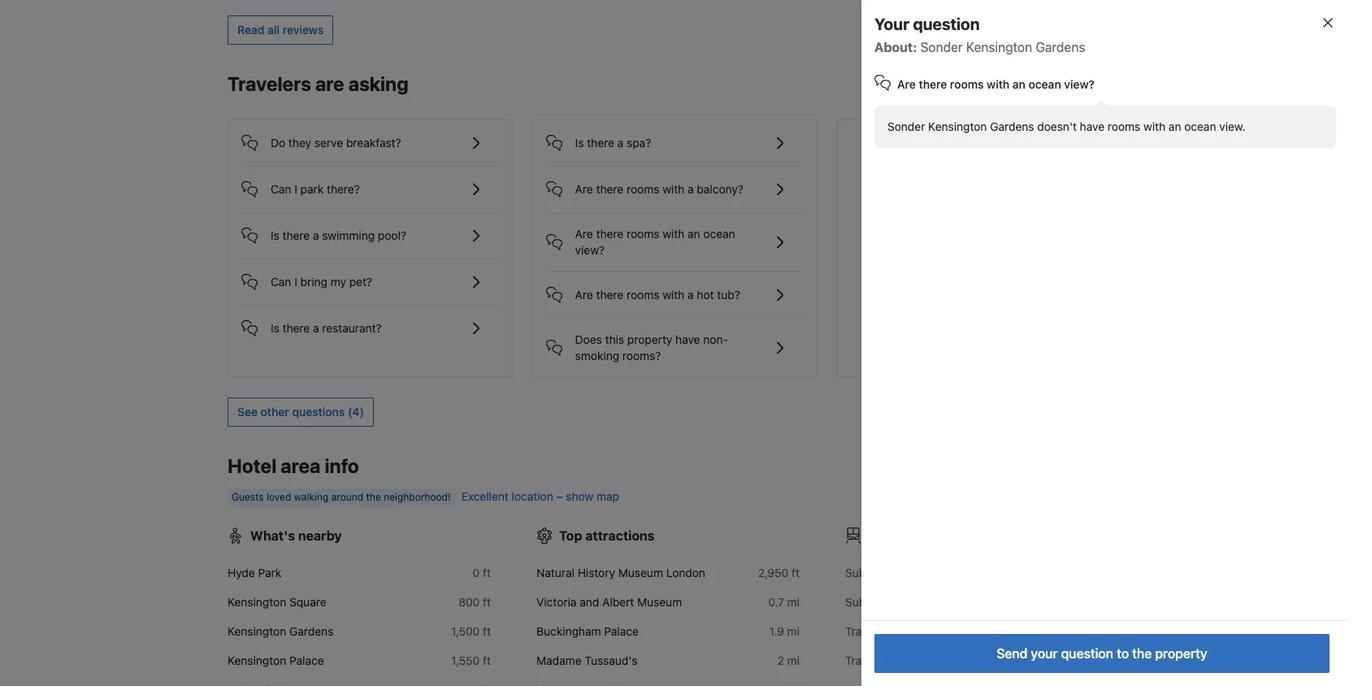 Task type: vqa. For each thing, say whether or not it's contained in the screenshot.


Task type: locate. For each thing, give the bounding box(es) containing it.
can i park there?
[[271, 182, 360, 196]]

sonder
[[921, 40, 963, 54], [888, 119, 925, 133]]

question inside button
[[1061, 646, 1114, 661]]

instant
[[924, 287, 960, 301]]

are inside are there rooms with a balcony? button
[[575, 182, 593, 196]]

2 vertical spatial is
[[271, 321, 279, 335]]

0 vertical spatial palace
[[604, 624, 639, 638]]

ocean down balcony?
[[704, 227, 735, 241]]

1 vertical spatial question
[[1061, 646, 1114, 661]]

see for see availability
[[1032, 78, 1052, 92]]

ft right "0"
[[483, 566, 491, 580]]

is down can i bring my pet?
[[271, 321, 279, 335]]

property right the
[[1155, 646, 1208, 661]]

0 horizontal spatial view?
[[575, 243, 605, 257]]

is inside 'button'
[[575, 136, 584, 150]]

is down can i park there?
[[271, 229, 279, 242]]

train
[[845, 624, 871, 638], [845, 654, 871, 667]]

0 vertical spatial questions
[[1046, 287, 1098, 301]]

ocean left view. at the right top of page
[[1185, 119, 1217, 133]]

museum down london
[[637, 595, 682, 609]]

1 i from the top
[[294, 182, 297, 196]]

send
[[997, 646, 1028, 661]]

there for the is there a swimming pool? button on the top of page
[[283, 229, 310, 242]]

1 train from the top
[[845, 624, 871, 638]]

1 vertical spatial property
[[1155, 646, 1208, 661]]

mi right 2
[[787, 654, 800, 667]]

square
[[289, 595, 326, 609]]

ocean inside "are there rooms with an ocean view?" button
[[704, 227, 735, 241]]

1.4
[[1078, 654, 1093, 667]]

hotel
[[228, 454, 277, 477]]

can inside "button"
[[271, 182, 291, 196]]

can inside button
[[271, 275, 291, 289]]

your question dialog
[[836, 0, 1349, 686]]

view?
[[1064, 77, 1095, 91], [575, 243, 605, 257]]

rooms for "are there rooms with an ocean view?" button
[[627, 227, 660, 241]]

museum up 'albert'
[[618, 566, 663, 580]]

1 horizontal spatial property
[[1155, 646, 1208, 661]]

i
[[294, 182, 297, 196], [294, 275, 297, 289]]

are there rooms with an ocean view? up are there rooms with a hot tub? button
[[575, 227, 735, 257]]

(4)
[[348, 405, 364, 419]]

1 horizontal spatial ocean
[[1029, 77, 1061, 91]]

1 horizontal spatial palace
[[604, 624, 639, 638]]

there down are there rooms with a balcony?
[[596, 227, 624, 241]]

0 vertical spatial i
[[294, 182, 297, 196]]

sonder right about:
[[921, 40, 963, 54]]

a left 'spa?'
[[618, 136, 624, 150]]

are
[[897, 77, 916, 91], [575, 182, 593, 196], [575, 227, 593, 241], [575, 288, 593, 302]]

availability
[[1055, 78, 1112, 92]]

0 vertical spatial have
[[1080, 119, 1105, 133]]

0 horizontal spatial see
[[237, 405, 258, 419]]

madame tussaud's
[[537, 654, 638, 667]]

we
[[861, 287, 878, 301]]

2 vertical spatial ocean
[[704, 227, 735, 241]]

0 vertical spatial property
[[627, 333, 673, 346]]

send your question to the property
[[997, 646, 1208, 661]]

0 vertical spatial are there rooms with an ocean view?
[[897, 77, 1095, 91]]

i left park
[[294, 182, 297, 196]]

0 vertical spatial sonder
[[921, 40, 963, 54]]

buckingham
[[537, 624, 601, 638]]

there for is there a restaurant? button
[[283, 321, 310, 335]]

view? up the are there rooms with a hot tub?
[[575, 243, 605, 257]]

1 vertical spatial palace
[[289, 654, 324, 667]]

a left restaurant?
[[313, 321, 319, 335]]

top
[[559, 528, 582, 543]]

hyde park
[[228, 566, 281, 580]]

and
[[580, 595, 599, 609]]

have right doesn't
[[1080, 119, 1105, 133]]

0 vertical spatial can
[[271, 182, 291, 196]]

is there a restaurant? button
[[241, 306, 499, 338]]

1 vertical spatial questions
[[292, 405, 345, 419]]

1 vertical spatial have
[[881, 287, 905, 301]]

there down 'your question about: sonder kensington gardens'
[[919, 77, 947, 91]]

property up rooms?
[[627, 333, 673, 346]]

have left non-
[[676, 333, 700, 346]]

with for "are there rooms with an ocean view?" button
[[663, 227, 685, 241]]

question down 1.1
[[1061, 646, 1114, 661]]

there inside your question "dialog"
[[919, 77, 947, 91]]

with down are there rooms with a balcony?
[[663, 227, 685, 241]]

see
[[1032, 78, 1052, 92], [237, 405, 258, 419]]

is there a swimming pool? button
[[241, 213, 499, 246]]

mi for 2 mi
[[787, 654, 800, 667]]

2 vertical spatial gardens
[[289, 624, 334, 638]]

can left park
[[271, 182, 291, 196]]

i for park
[[294, 182, 297, 196]]

answer
[[963, 287, 1000, 301]]

ft
[[483, 566, 491, 580], [792, 566, 800, 580], [483, 595, 491, 609], [483, 624, 491, 638], [483, 654, 491, 667]]

0 vertical spatial view?
[[1064, 77, 1095, 91]]

rooms up 'does this property have non- smoking rooms?'
[[627, 288, 660, 302]]

1,500
[[451, 624, 480, 638]]

0 horizontal spatial question
[[913, 15, 980, 33]]

are inside are there rooms with a hot tub? button
[[575, 288, 593, 302]]

a inside 'button'
[[618, 136, 624, 150]]

albert
[[602, 595, 634, 609]]

travelers
[[228, 72, 311, 95]]

0 horizontal spatial are there rooms with an ocean view?
[[575, 227, 735, 257]]

see left other
[[237, 405, 258, 419]]

read all reviews button
[[228, 16, 333, 45]]

i inside "button"
[[294, 182, 297, 196]]

travelers are asking
[[228, 72, 409, 95]]

there inside 'button'
[[587, 136, 614, 150]]

an down balcony?
[[688, 227, 700, 241]]

2 horizontal spatial gardens
[[1036, 40, 1086, 54]]

1 vertical spatial gardens
[[990, 119, 1034, 133]]

view? up sonder kensington gardens doesn't have rooms with an ocean view.
[[1064, 77, 1095, 91]]

natural
[[537, 566, 575, 580]]

there down bring
[[283, 321, 310, 335]]

an inside button
[[688, 227, 700, 241]]

sonder down about:
[[888, 119, 925, 133]]

london
[[666, 566, 706, 580]]

mi right 1.9
[[787, 624, 800, 638]]

ft right 2,950
[[792, 566, 800, 580]]

1 vertical spatial can
[[271, 275, 291, 289]]

mi for 1.1 mi
[[1096, 624, 1109, 638]]

question inside 'your question about: sonder kensington gardens'
[[913, 15, 980, 33]]

1.9 mi
[[770, 624, 800, 638]]

see other questions (4) button
[[228, 398, 374, 427]]

0 horizontal spatial have
[[676, 333, 700, 346]]

see inside button
[[237, 405, 258, 419]]

1 can from the top
[[271, 182, 291, 196]]

2 train from the top
[[845, 654, 871, 667]]

palace down kensington gardens
[[289, 654, 324, 667]]

gardens
[[1036, 40, 1086, 54], [990, 119, 1034, 133], [289, 624, 334, 638]]

are there rooms with a balcony? button
[[546, 167, 803, 199]]

2 horizontal spatial have
[[1080, 119, 1105, 133]]

can i bring my pet?
[[271, 275, 372, 289]]

1 vertical spatial i
[[294, 275, 297, 289]]

ft for 0 ft
[[483, 566, 491, 580]]

ft for 1,550 ft
[[483, 654, 491, 667]]

are for are there rooms with a hot tub? button
[[575, 288, 593, 302]]

train left paddington
[[845, 624, 871, 638]]

1 vertical spatial see
[[237, 405, 258, 419]]

questions inside see other questions (4) button
[[292, 405, 345, 419]]

is left 'spa?'
[[575, 136, 584, 150]]

0.7 mi
[[769, 595, 800, 609]]

0 horizontal spatial questions
[[292, 405, 345, 419]]

i for bring
[[294, 275, 297, 289]]

rooms
[[950, 77, 984, 91], [1108, 119, 1141, 133], [627, 182, 660, 196], [627, 227, 660, 241], [627, 288, 660, 302]]

gardens down square
[[289, 624, 334, 638]]

2 horizontal spatial ocean
[[1185, 119, 1217, 133]]

2 vertical spatial have
[[676, 333, 700, 346]]

there down park
[[283, 229, 310, 242]]

1 horizontal spatial to
[[1117, 646, 1129, 661]]

kensington for 1,500 ft
[[228, 624, 286, 638]]

0 vertical spatial question
[[913, 15, 980, 33]]

1 horizontal spatial have
[[881, 287, 905, 301]]

1 horizontal spatial view?
[[1064, 77, 1095, 91]]

your question about: sonder kensington gardens
[[875, 15, 1086, 54]]

there up this at left
[[596, 288, 624, 302]]

with left hot
[[663, 288, 685, 302]]

rooms down availability
[[1108, 119, 1141, 133]]

mi for 0.7 mi
[[787, 595, 800, 609]]

questions
[[1046, 287, 1098, 301], [292, 405, 345, 419]]

1 vertical spatial is
[[271, 229, 279, 242]]

0 vertical spatial see
[[1032, 78, 1052, 92]]

info
[[325, 454, 359, 477]]

question right your
[[913, 15, 980, 33]]

kensington for 1,550 ft
[[228, 654, 286, 667]]

0 horizontal spatial property
[[627, 333, 673, 346]]

what's nearby
[[250, 528, 342, 543]]

1 vertical spatial are there rooms with an ocean view?
[[575, 227, 735, 257]]

view? inside button
[[575, 243, 605, 257]]

with for are there rooms with a balcony? button
[[663, 182, 685, 196]]

to left the
[[1117, 646, 1129, 661]]

questions left '(4)'
[[292, 405, 345, 419]]

with left balcony?
[[663, 182, 685, 196]]

there down "is there a spa?" at left top
[[596, 182, 624, 196]]

gardens up see availability
[[1036, 40, 1086, 54]]

mi right 1.1
[[1096, 624, 1109, 638]]

kensington palace
[[228, 654, 324, 667]]

0 horizontal spatial to
[[1004, 287, 1014, 301]]

0 vertical spatial train
[[845, 624, 871, 638]]

palace down 'albert'
[[604, 624, 639, 638]]

1 vertical spatial subway
[[845, 595, 886, 609]]

0 horizontal spatial palace
[[289, 654, 324, 667]]

0 horizontal spatial ocean
[[704, 227, 735, 241]]

2 can from the top
[[271, 275, 291, 289]]

0 ft
[[473, 566, 491, 580]]

rooms?
[[623, 349, 661, 363]]

ft right 800
[[483, 595, 491, 609]]

the
[[1132, 646, 1152, 661]]

0 vertical spatial subway
[[845, 566, 886, 580]]

mi right 1.4
[[1096, 654, 1109, 667]]

see left availability
[[1032, 78, 1052, 92]]

have inside your question "dialog"
[[1080, 119, 1105, 133]]

ft right 1,500
[[483, 624, 491, 638]]

i left bring
[[294, 275, 297, 289]]

can left bring
[[271, 275, 291, 289]]

shepherd's
[[882, 654, 942, 667]]

1 horizontal spatial see
[[1032, 78, 1052, 92]]

mi
[[787, 595, 800, 609], [787, 624, 800, 638], [1096, 624, 1109, 638], [787, 654, 800, 667], [1096, 654, 1109, 667]]

0 vertical spatial is
[[575, 136, 584, 150]]

ft for 2,950 ft
[[792, 566, 800, 580]]

1 vertical spatial ocean
[[1185, 119, 1217, 133]]

0 vertical spatial ocean
[[1029, 77, 1061, 91]]

0 vertical spatial gardens
[[1036, 40, 1086, 54]]

palace
[[604, 624, 639, 638], [289, 654, 324, 667]]

1 horizontal spatial question
[[1061, 646, 1114, 661]]

0
[[473, 566, 480, 580]]

train for paddington station
[[845, 624, 871, 638]]

0 horizontal spatial gardens
[[289, 624, 334, 638]]

mi for 1.9 mi
[[787, 624, 800, 638]]

a for is there a spa?
[[618, 136, 624, 150]]

spa?
[[627, 136, 651, 150]]

have right we
[[881, 287, 905, 301]]

sonder inside 'your question about: sonder kensington gardens'
[[921, 40, 963, 54]]

rooms down 'spa?'
[[627, 182, 660, 196]]

1 vertical spatial view?
[[575, 243, 605, 257]]

smoking
[[575, 349, 620, 363]]

1 vertical spatial to
[[1117, 646, 1129, 661]]

1 vertical spatial train
[[845, 654, 871, 667]]

questions right most
[[1046, 287, 1098, 301]]

is for is there a spa?
[[575, 136, 584, 150]]

see inside button
[[1032, 78, 1052, 92]]

there
[[919, 77, 947, 91], [587, 136, 614, 150], [596, 182, 624, 196], [596, 227, 624, 241], [283, 229, 310, 242], [596, 288, 624, 302], [283, 321, 310, 335]]

i inside button
[[294, 275, 297, 289]]

2 i from the top
[[294, 275, 297, 289]]

1.4 mi
[[1078, 654, 1109, 667]]

are there rooms with an ocean view? down 'your question about: sonder kensington gardens'
[[897, 77, 1095, 91]]

see availability
[[1032, 78, 1112, 92]]

rooms down are there rooms with a balcony?
[[627, 227, 660, 241]]

there left 'spa?'
[[587, 136, 614, 150]]

question
[[913, 15, 980, 33], [1061, 646, 1114, 661]]

mi right 0.7 at the bottom right of the page
[[787, 595, 800, 609]]

kensington
[[966, 40, 1032, 54], [928, 119, 987, 133], [228, 595, 286, 609], [228, 624, 286, 638], [228, 654, 286, 667]]

train left shepherd's on the bottom right
[[845, 654, 871, 667]]

800 ft
[[459, 595, 491, 609]]

ft right the "1,550"
[[483, 654, 491, 667]]

are inside "are there rooms with an ocean view?" button
[[575, 227, 593, 241]]

kensington gardens
[[228, 624, 334, 638]]

to left most
[[1004, 287, 1014, 301]]

gardens left doesn't
[[990, 119, 1034, 133]]

a left swimming
[[313, 229, 319, 242]]

bring
[[300, 275, 328, 289]]

ocean up doesn't
[[1029, 77, 1061, 91]]

1 horizontal spatial are there rooms with an ocean view?
[[897, 77, 1095, 91]]



Task type: describe. For each thing, give the bounding box(es) containing it.
2,950 ft
[[758, 566, 800, 580]]

do
[[271, 136, 285, 150]]

property inside your question "dialog"
[[1155, 646, 1208, 661]]

a left hot
[[688, 288, 694, 302]]

1,550
[[451, 654, 480, 667]]

1.1 mi
[[1080, 624, 1109, 638]]

is for is there a restaurant?
[[271, 321, 279, 335]]

what's
[[250, 528, 295, 543]]

a for is there a restaurant?
[[313, 321, 319, 335]]

800
[[459, 595, 480, 609]]

there for are there rooms with a balcony? button
[[596, 182, 624, 196]]

they
[[289, 136, 311, 150]]

view.
[[1220, 119, 1246, 133]]

are there rooms with a hot tub?
[[575, 288, 740, 302]]

to inside button
[[1117, 646, 1129, 661]]

2 subway from the top
[[845, 595, 886, 609]]

do they serve breakfast? button
[[241, 120, 499, 153]]

can i bring my pet? button
[[241, 259, 499, 292]]

pool?
[[378, 229, 406, 242]]

your
[[1031, 646, 1058, 661]]

there for is there a spa? 'button'
[[587, 136, 614, 150]]

there?
[[327, 182, 360, 196]]

hyde
[[228, 566, 255, 580]]

can i park there? button
[[241, 167, 499, 199]]

1 subway from the top
[[845, 566, 886, 580]]

are there rooms with an ocean view? inside your question "dialog"
[[897, 77, 1095, 91]]

victoria and albert museum
[[537, 595, 682, 609]]

does this property have non- smoking rooms?
[[575, 333, 728, 363]]

non-
[[703, 333, 728, 346]]

palace for kensington palace
[[289, 654, 324, 667]]

asking
[[349, 72, 409, 95]]

station
[[945, 624, 982, 638]]

we have an instant answer to most questions
[[861, 287, 1098, 301]]

all
[[267, 23, 280, 37]]

bush
[[945, 654, 971, 667]]

1 horizontal spatial gardens
[[990, 119, 1034, 133]]

see availability button
[[1022, 71, 1122, 100]]

1.1
[[1080, 624, 1093, 638]]

kensington for 800 ft
[[228, 595, 286, 609]]

are there rooms with an ocean view? inside button
[[575, 227, 735, 257]]

top attractions
[[559, 528, 655, 543]]

1,500 ft
[[451, 624, 491, 638]]

park
[[300, 182, 324, 196]]

rooms down 'your question about: sonder kensington gardens'
[[950, 77, 984, 91]]

are inside your question "dialog"
[[897, 77, 916, 91]]

an left instant on the right top of page
[[909, 287, 921, 301]]

palace for buckingham palace
[[604, 624, 639, 638]]

view? inside your question "dialog"
[[1064, 77, 1095, 91]]

1 vertical spatial sonder
[[888, 119, 925, 133]]

park
[[258, 566, 281, 580]]

buckingham palace
[[537, 624, 639, 638]]

can for can i bring my pet?
[[271, 275, 291, 289]]

swimming
[[322, 229, 375, 242]]

tub?
[[717, 288, 740, 302]]

are there rooms with a hot tub? button
[[546, 272, 803, 305]]

ft for 1,500 ft
[[483, 624, 491, 638]]

doesn't
[[1038, 119, 1077, 133]]

serve
[[315, 136, 343, 150]]

mi for 1.4 mi
[[1096, 654, 1109, 667]]

shepherd's bush
[[882, 654, 971, 667]]

do they serve breakfast?
[[271, 136, 401, 150]]

rooms for are there rooms with a hot tub? button
[[627, 288, 660, 302]]

breakfast?
[[346, 136, 401, 150]]

a for is there a swimming pool?
[[313, 229, 319, 242]]

this
[[605, 333, 624, 346]]

restaurant?
[[322, 321, 382, 335]]

2
[[778, 654, 784, 667]]

sonder kensington gardens doesn't have rooms with an ocean view.
[[888, 119, 1246, 133]]

reviews
[[283, 23, 324, 37]]

nearby
[[298, 528, 342, 543]]

are there rooms with an ocean view? button
[[546, 213, 803, 259]]

area
[[281, 454, 321, 477]]

about:
[[875, 40, 917, 54]]

0 vertical spatial museum
[[618, 566, 663, 580]]

1 vertical spatial museum
[[637, 595, 682, 609]]

paddington
[[882, 624, 942, 638]]

rooms for are there rooms with a balcony? button
[[627, 182, 660, 196]]

0.7
[[769, 595, 784, 609]]

madame
[[537, 654, 582, 667]]

0 vertical spatial to
[[1004, 287, 1014, 301]]

is there a restaurant?
[[271, 321, 382, 335]]

ft for 800 ft
[[483, 595, 491, 609]]

can for can i park there?
[[271, 182, 291, 196]]

an left see availability
[[1013, 77, 1026, 91]]

does
[[575, 333, 602, 346]]

a left balcony?
[[688, 182, 694, 196]]

hot
[[697, 288, 714, 302]]

kensington square
[[228, 595, 326, 609]]

send your question to the property button
[[875, 634, 1330, 673]]

balcony?
[[697, 182, 744, 196]]

pet?
[[349, 275, 372, 289]]

other
[[261, 405, 289, 419]]

with left view. at the right top of page
[[1144, 119, 1166, 133]]

an left view. at the right top of page
[[1169, 119, 1182, 133]]

is for is there a swimming pool?
[[271, 229, 279, 242]]

attractions
[[585, 528, 655, 543]]

there for "are there rooms with an ocean view?" button
[[596, 227, 624, 241]]

is there a spa?
[[575, 136, 651, 150]]

are for are there rooms with a balcony? button
[[575, 182, 593, 196]]

1 horizontal spatial questions
[[1046, 287, 1098, 301]]

there for are there rooms with a hot tub? button
[[596, 288, 624, 302]]

property inside 'does this property have non- smoking rooms?'
[[627, 333, 673, 346]]

1.9
[[770, 624, 784, 638]]

2 mi
[[778, 654, 800, 667]]

read all reviews
[[237, 23, 324, 37]]

train for shepherd's bush
[[845, 654, 871, 667]]

gardens inside 'your question about: sonder kensington gardens'
[[1036, 40, 1086, 54]]

tussaud's
[[585, 654, 638, 667]]

see other questions (4)
[[237, 405, 364, 419]]

kensington inside 'your question about: sonder kensington gardens'
[[966, 40, 1032, 54]]

have inside 'does this property have non- smoking rooms?'
[[676, 333, 700, 346]]

are for "are there rooms with an ocean view?" button
[[575, 227, 593, 241]]

with down 'your question about: sonder kensington gardens'
[[987, 77, 1010, 91]]

read
[[237, 23, 265, 37]]

are there rooms with a balcony?
[[575, 182, 744, 196]]

my
[[331, 275, 346, 289]]

does this property have non- smoking rooms? button
[[546, 319, 803, 364]]

see for see other questions (4)
[[237, 405, 258, 419]]

are
[[315, 72, 344, 95]]

paddington station
[[882, 624, 982, 638]]

with for are there rooms with a hot tub? button
[[663, 288, 685, 302]]

your
[[875, 15, 910, 33]]



